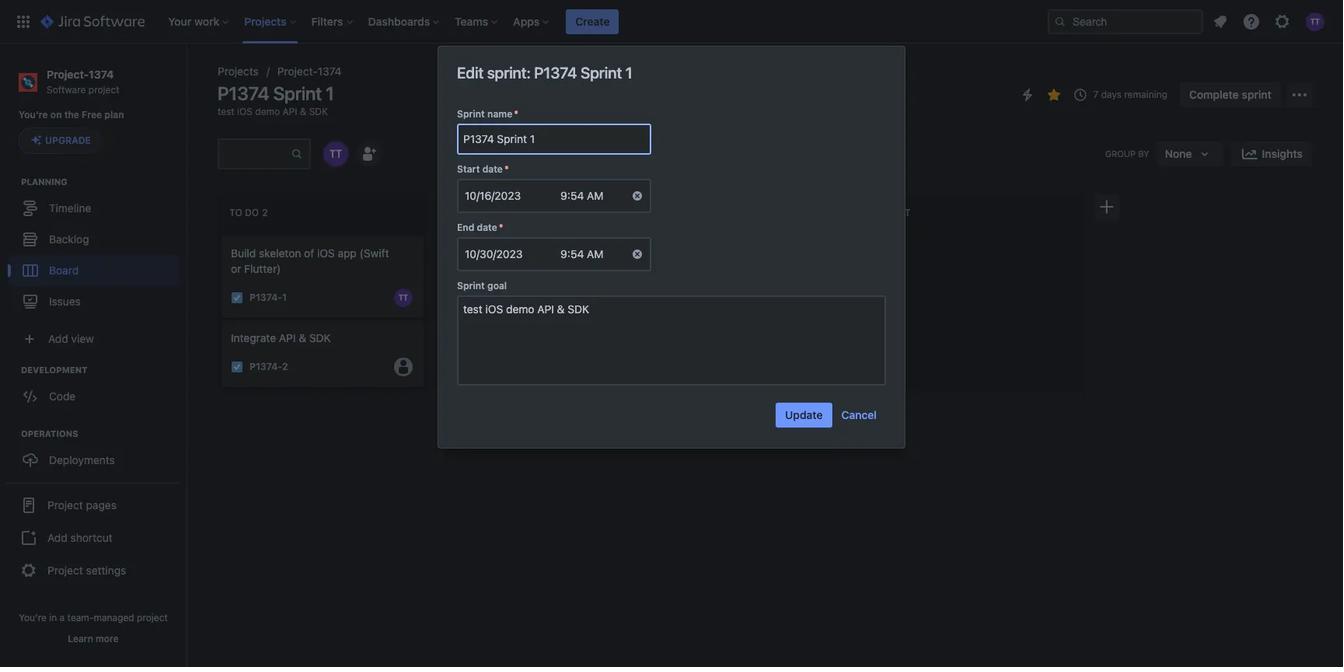 Task type: describe. For each thing, give the bounding box(es) containing it.
task image
[[231, 361, 243, 373]]

am for start date *
[[587, 189, 604, 202]]

project pages link
[[6, 489, 180, 523]]

none field inside edit sprint: p1374 sprint 1 dialog
[[459, 125, 650, 153]]

upgrade button
[[19, 129, 103, 153]]

Search this board text field
[[219, 140, 291, 168]]

group by
[[1106, 149, 1150, 159]]

operations group
[[8, 428, 186, 481]]

p1374 inside dialog
[[534, 64, 577, 82]]

a
[[60, 612, 65, 624]]

by
[[1139, 149, 1150, 159]]

p1374-2 link
[[250, 360, 288, 373]]

create column image
[[1098, 198, 1117, 216]]

complete sprint button
[[1181, 82, 1282, 107]]

build skeleton of ios app (swift or flutter)
[[231, 247, 389, 275]]

projects
[[218, 65, 259, 78]]

* for 9:54 am
[[505, 163, 509, 175]]

integrate api & sdk
[[231, 331, 331, 344]]

sprint goal
[[457, 280, 507, 292]]

create
[[576, 14, 610, 28]]

learn
[[68, 633, 93, 645]]

p1374- for integrate
[[250, 361, 282, 373]]

name
[[488, 108, 513, 120]]

1 inside dialog
[[626, 64, 633, 82]]

build
[[231, 247, 256, 260]]

api inside p1374 sprint 1 test ios demo api & sdk
[[283, 106, 297, 117]]

project pages
[[47, 498, 117, 512]]

project settings
[[47, 564, 126, 577]]

complete
[[1190, 88, 1240, 101]]

of
[[304, 247, 314, 260]]

in progress
[[449, 207, 512, 219]]

sprint
[[1243, 88, 1272, 101]]

more
[[96, 633, 119, 645]]

learn more button
[[68, 633, 119, 646]]

assignee: terry turtle image
[[394, 288, 413, 307]]

you're for you're on the free plan
[[19, 109, 48, 121]]

in
[[449, 207, 458, 219]]

10/16/2023
[[465, 189, 521, 202]]

p1374-2
[[250, 361, 288, 373]]

project for project settings
[[47, 564, 83, 577]]

skeleton
[[259, 247, 301, 260]]

test
[[218, 106, 235, 117]]

timeline link
[[8, 193, 179, 224]]

project-1374 link
[[278, 62, 342, 81]]

insights
[[1263, 147, 1304, 160]]

1 inside p1374 sprint 1 test ios demo api & sdk
[[326, 82, 334, 104]]

upgrade
[[45, 135, 91, 146]]

to
[[229, 207, 242, 219]]

project inside project-1374 software project
[[89, 84, 119, 96]]

deployments link
[[8, 445, 179, 476]]

end date *
[[457, 222, 504, 233]]

create button
[[566, 9, 619, 34]]

cancel button
[[833, 403, 887, 428]]

1 vertical spatial &
[[299, 331, 307, 344]]

start
[[457, 163, 480, 175]]

group containing project pages
[[6, 482, 180, 593]]

goal
[[488, 280, 507, 292]]

unassigned image
[[394, 357, 413, 376]]

project- for project-1374 software project
[[47, 68, 89, 81]]

backlog link
[[8, 224, 179, 255]]

you're in a team-managed project
[[19, 612, 168, 624]]

complete sprint
[[1190, 88, 1272, 101]]

development group
[[8, 364, 186, 417]]

add shortcut button
[[6, 523, 180, 554]]

or
[[231, 262, 241, 275]]

search image
[[1055, 15, 1067, 28]]

primary element
[[9, 0, 1048, 43]]

projects link
[[218, 62, 259, 81]]

progress
[[461, 207, 512, 219]]

test ios demo api & sdk element
[[218, 106, 328, 118]]

Sprint goal text field
[[457, 296, 887, 386]]

edit
[[457, 64, 484, 82]]

9:54 am for start date *
[[561, 189, 604, 202]]

clear image for end date *
[[632, 248, 644, 261]]

code
[[49, 390, 76, 403]]

issues
[[49, 295, 81, 308]]

2 vertical spatial 1
[[282, 292, 287, 304]]

& inside p1374 sprint 1 test ios demo api & sdk
[[300, 106, 307, 117]]

insights image
[[1241, 145, 1260, 163]]

task image
[[231, 292, 243, 304]]

code link
[[8, 381, 179, 412]]

plan
[[104, 109, 124, 121]]

p1374-1 link
[[250, 291, 287, 304]]

2
[[282, 361, 288, 373]]

1 vertical spatial api
[[279, 331, 296, 344]]

am for end date *
[[587, 247, 604, 261]]

planning
[[21, 177, 67, 187]]

p1374 sprint 1 test ios demo api & sdk
[[218, 82, 334, 117]]

in
[[49, 612, 57, 624]]

development
[[21, 365, 87, 375]]

settings
[[86, 564, 126, 577]]

add people image
[[359, 145, 378, 163]]

app
[[338, 247, 357, 260]]

update button
[[776, 403, 833, 428]]

project-1374 software project
[[47, 68, 119, 96]]

1374 for project-1374 software project
[[89, 68, 114, 81]]

do
[[245, 207, 259, 219]]

learn more
[[68, 633, 119, 645]]



Task type: locate. For each thing, give the bounding box(es) containing it.
sprint inside p1374 sprint 1 test ios demo api & sdk
[[273, 82, 322, 104]]

date for end date
[[477, 222, 498, 233]]

you're for you're in a team-managed project
[[19, 612, 47, 624]]

* right name
[[514, 108, 519, 120]]

1 down project-1374 'link'
[[326, 82, 334, 104]]

p1374 right sprint:
[[534, 64, 577, 82]]

0 horizontal spatial ios
[[237, 106, 253, 117]]

project settings link
[[6, 554, 180, 588]]

project- up "software"
[[47, 68, 89, 81]]

0 horizontal spatial 1374
[[89, 68, 114, 81]]

Search field
[[1048, 9, 1204, 34]]

1374 for project-1374
[[318, 65, 342, 78]]

project up plan
[[89, 84, 119, 96]]

on
[[50, 109, 62, 121]]

1 horizontal spatial 1
[[326, 82, 334, 104]]

1 vertical spatial 9:54
[[561, 247, 584, 261]]

end
[[457, 222, 475, 233]]

issues link
[[8, 286, 179, 318]]

edit sprint: p1374 sprint 1 dialog
[[439, 47, 905, 448]]

you're on the free plan
[[19, 109, 124, 121]]

* down progress
[[499, 222, 504, 233]]

you're left on
[[19, 109, 48, 121]]

ios
[[237, 106, 253, 117], [317, 247, 335, 260]]

2 vertical spatial *
[[499, 222, 504, 233]]

managed
[[94, 612, 134, 624]]

2 am from the top
[[587, 247, 604, 261]]

p1374-1
[[250, 292, 287, 304]]

ios inside p1374 sprint 1 test ios demo api & sdk
[[237, 106, 253, 117]]

1 horizontal spatial p1374
[[534, 64, 577, 82]]

0 vertical spatial 1
[[626, 64, 633, 82]]

cancel
[[842, 408, 877, 422]]

p1374- right task image
[[250, 361, 282, 373]]

1 9:54 from the top
[[561, 189, 584, 202]]

board link
[[8, 255, 179, 286]]

jira software image
[[40, 12, 145, 31], [40, 12, 145, 31]]

9:54 am for end date *
[[561, 247, 604, 261]]

api right demo
[[283, 106, 297, 117]]

you're
[[19, 109, 48, 121], [19, 612, 47, 624]]

timeline
[[49, 201, 91, 215]]

0 vertical spatial am
[[587, 189, 604, 202]]

remaining
[[1125, 89, 1168, 100]]

7 days remaining image
[[1072, 86, 1091, 104]]

date
[[483, 163, 503, 175], [477, 222, 498, 233]]

integrate
[[231, 331, 276, 344]]

& right demo
[[300, 106, 307, 117]]

0 vertical spatial sdk
[[309, 106, 328, 117]]

0 horizontal spatial project-
[[47, 68, 89, 81]]

1 vertical spatial sdk
[[309, 331, 331, 344]]

2 clear image from the top
[[632, 248, 644, 261]]

sprint down "create" button
[[581, 64, 622, 82]]

1 am from the top
[[587, 189, 604, 202]]

star p1374 board image
[[1046, 86, 1064, 104]]

pages
[[86, 498, 117, 512]]

1 horizontal spatial 1374
[[318, 65, 342, 78]]

sprint left name
[[457, 108, 485, 120]]

1 horizontal spatial *
[[505, 163, 509, 175]]

1 sdk from the top
[[309, 106, 328, 117]]

0 vertical spatial ios
[[237, 106, 253, 117]]

deployments
[[49, 453, 115, 467]]

1374 inside project-1374 software project
[[89, 68, 114, 81]]

& right "integrate"
[[299, 331, 307, 344]]

date right start
[[483, 163, 503, 175]]

2 sdk from the top
[[309, 331, 331, 344]]

project up add
[[47, 498, 83, 512]]

edit sprint: p1374 sprint 1
[[457, 64, 633, 82]]

0 horizontal spatial 1
[[282, 292, 287, 304]]

1 you're from the top
[[19, 109, 48, 121]]

0 vertical spatial 9:54
[[561, 189, 584, 202]]

2 9:54 from the top
[[561, 247, 584, 261]]

1 horizontal spatial ios
[[317, 247, 335, 260]]

1 vertical spatial ios
[[317, 247, 335, 260]]

project
[[89, 84, 119, 96], [137, 612, 168, 624]]

2 p1374- from the top
[[250, 361, 282, 373]]

create banner
[[0, 0, 1344, 44]]

start date *
[[457, 163, 509, 175]]

2 you're from the top
[[19, 612, 47, 624]]

1 vertical spatial project
[[137, 612, 168, 624]]

1 vertical spatial p1374-
[[250, 361, 282, 373]]

group
[[6, 482, 180, 593]]

am
[[587, 189, 604, 202], [587, 247, 604, 261]]

2 9:54 am from the top
[[561, 247, 604, 261]]

0 vertical spatial project
[[89, 84, 119, 96]]

* up "10/16/2023"
[[505, 163, 509, 175]]

1 vertical spatial 1
[[326, 82, 334, 104]]

project down add
[[47, 564, 83, 577]]

1 vertical spatial am
[[587, 247, 604, 261]]

sprint:
[[487, 64, 531, 82]]

10/30/2023
[[465, 247, 523, 261]]

1 vertical spatial you're
[[19, 612, 47, 624]]

automations menu button icon image
[[1019, 85, 1038, 104]]

2 horizontal spatial 1
[[626, 64, 633, 82]]

operations
[[21, 429, 78, 439]]

demo
[[255, 106, 280, 117]]

0 horizontal spatial *
[[499, 222, 504, 233]]

1 clear image from the top
[[632, 190, 644, 202]]

None field
[[459, 125, 650, 153]]

test
[[887, 207, 911, 219]]

you're left in
[[19, 612, 47, 624]]

0 vertical spatial &
[[300, 106, 307, 117]]

p1374-
[[250, 292, 282, 304], [250, 361, 282, 373]]

terry turtle image
[[324, 142, 348, 166]]

project- up p1374 sprint 1 test ios demo api & sdk on the top left of the page
[[278, 65, 318, 78]]

1 vertical spatial project
[[47, 564, 83, 577]]

1 down create banner
[[626, 64, 633, 82]]

p1374
[[534, 64, 577, 82], [218, 82, 269, 104]]

add shortcut
[[47, 531, 113, 544]]

9:54 for end date *
[[561, 247, 584, 261]]

0 vertical spatial api
[[283, 106, 297, 117]]

1 9:54 am from the top
[[561, 189, 604, 202]]

planning group
[[8, 176, 186, 322]]

board
[[49, 264, 79, 277]]

1374 inside 'link'
[[318, 65, 342, 78]]

sprint
[[581, 64, 622, 82], [273, 82, 322, 104], [457, 108, 485, 120], [457, 280, 485, 292]]

9:54 am
[[561, 189, 604, 202], [561, 247, 604, 261]]

1 vertical spatial 9:54 am
[[561, 247, 604, 261]]

1 vertical spatial *
[[505, 163, 509, 175]]

sdk
[[309, 106, 328, 117], [309, 331, 331, 344]]

sdk inside p1374 sprint 1 test ios demo api & sdk
[[309, 106, 328, 117]]

1 vertical spatial p1374
[[218, 82, 269, 104]]

date for start date
[[483, 163, 503, 175]]

clear image
[[632, 190, 644, 202], [632, 248, 644, 261]]

0 vertical spatial date
[[483, 163, 503, 175]]

ios inside "build skeleton of ios app (swift or flutter)"
[[317, 247, 335, 260]]

1 up "integrate api & sdk" at left
[[282, 292, 287, 304]]

1 horizontal spatial project-
[[278, 65, 318, 78]]

project-1374
[[278, 65, 342, 78]]

project inside project settings link
[[47, 564, 83, 577]]

the
[[64, 109, 79, 121]]

software
[[47, 84, 86, 96]]

project inside project pages link
[[47, 498, 83, 512]]

p1374- right task icon
[[250, 292, 282, 304]]

2 horizontal spatial *
[[514, 108, 519, 120]]

to do
[[229, 207, 259, 219]]

0 vertical spatial p1374-
[[250, 292, 282, 304]]

project right managed
[[137, 612, 168, 624]]

9:54
[[561, 189, 584, 202], [561, 247, 584, 261]]

shortcut
[[70, 531, 113, 544]]

free
[[82, 109, 102, 121]]

project- inside project-1374 software project
[[47, 68, 89, 81]]

update
[[786, 408, 823, 422]]

1374 up free on the top left
[[89, 68, 114, 81]]

ios right test
[[237, 106, 253, 117]]

p1374 down projects link
[[218, 82, 269, 104]]

1 p1374- from the top
[[250, 292, 282, 304]]

team-
[[67, 612, 94, 624]]

sprint left the "goal"
[[457, 280, 485, 292]]

date down progress
[[477, 222, 498, 233]]

add
[[47, 531, 67, 544]]

0 vertical spatial clear image
[[632, 190, 644, 202]]

project- for project-1374
[[278, 65, 318, 78]]

0 horizontal spatial project
[[89, 84, 119, 96]]

ios right the of at the left top
[[317, 247, 335, 260]]

api up 2
[[279, 331, 296, 344]]

1 vertical spatial clear image
[[632, 248, 644, 261]]

1 vertical spatial date
[[477, 222, 498, 233]]

7
[[1094, 89, 1099, 100]]

&
[[300, 106, 307, 117], [299, 331, 307, 344]]

7 days remaining
[[1094, 89, 1168, 100]]

1 horizontal spatial project
[[137, 612, 168, 624]]

9:54 for start date *
[[561, 189, 584, 202]]

0 vertical spatial you're
[[19, 109, 48, 121]]

1 project from the top
[[47, 498, 83, 512]]

2 project from the top
[[47, 564, 83, 577]]

0 vertical spatial 9:54 am
[[561, 189, 604, 202]]

0 vertical spatial *
[[514, 108, 519, 120]]

to do element
[[229, 207, 271, 219]]

flutter)
[[244, 262, 281, 275]]

1
[[626, 64, 633, 82], [326, 82, 334, 104], [282, 292, 287, 304]]

p1374- for build
[[250, 292, 282, 304]]

project- inside project-1374 'link'
[[278, 65, 318, 78]]

(swift
[[360, 247, 389, 260]]

days
[[1102, 89, 1122, 100]]

* for *
[[514, 108, 519, 120]]

p1374 inside p1374 sprint 1 test ios demo api & sdk
[[218, 82, 269, 104]]

1374 up p1374 sprint 1 test ios demo api & sdk on the top left of the page
[[318, 65, 342, 78]]

0 vertical spatial project
[[47, 498, 83, 512]]

project
[[47, 498, 83, 512], [47, 564, 83, 577]]

sprint name *
[[457, 108, 519, 120]]

group
[[1106, 149, 1136, 159]]

0 vertical spatial p1374
[[534, 64, 577, 82]]

sprint down project-1374 'link'
[[273, 82, 322, 104]]

project for project pages
[[47, 498, 83, 512]]

0 horizontal spatial p1374
[[218, 82, 269, 104]]

backlog
[[49, 232, 89, 246]]

clear image for start date *
[[632, 190, 644, 202]]



Task type: vqa. For each thing, say whether or not it's contained in the screenshot.
feedback
no



